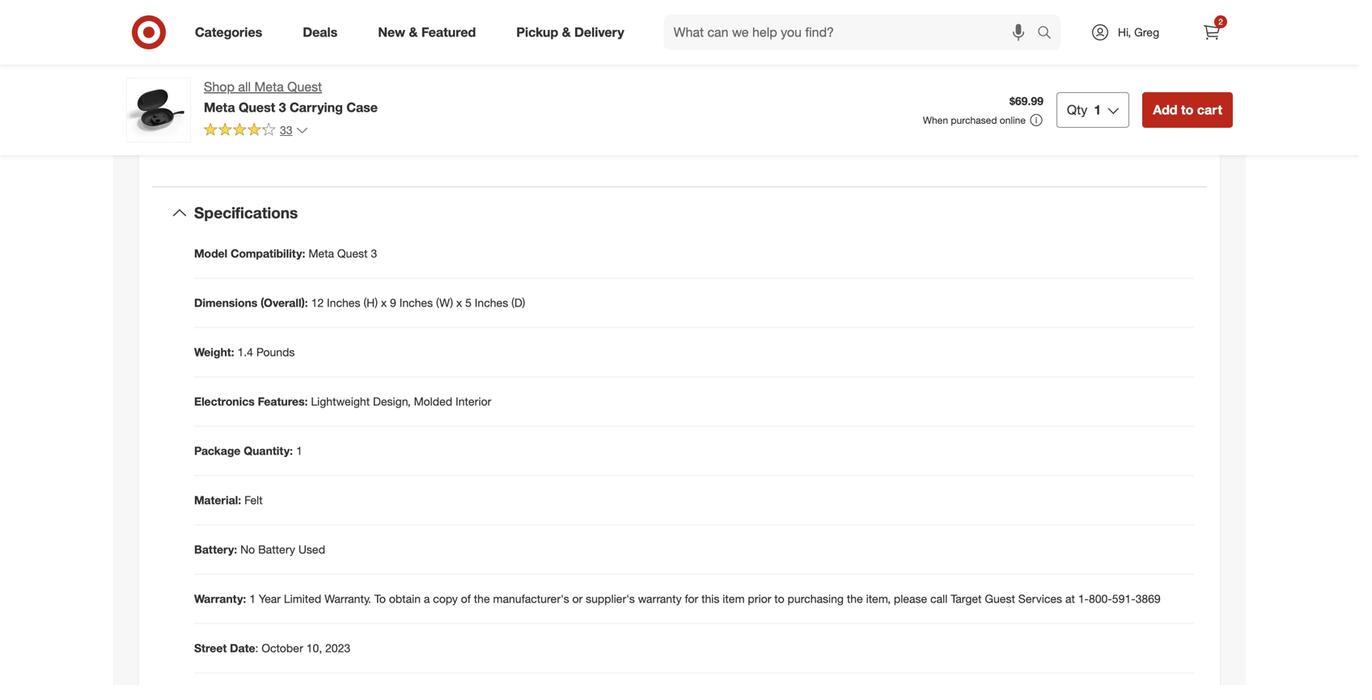 Task type: describe. For each thing, give the bounding box(es) containing it.
shell
[[476, 42, 499, 56]]

target
[[951, 592, 982, 606]]

0 vertical spatial gear
[[446, 19, 469, 33]]

meta up 12
[[309, 246, 334, 261]]

design,
[[373, 394, 411, 409]]

hi,
[[1118, 25, 1131, 39]]

case.
[[608, 97, 635, 111]]

and up everything
[[365, 42, 384, 56]]

online
[[1000, 114, 1026, 126]]

package quantity: 1
[[194, 444, 302, 458]]

when purchased online
[[923, 114, 1026, 126]]

12
[[311, 296, 324, 310]]

molded
[[414, 394, 453, 409]]

new & featured link
[[364, 15, 496, 50]]

electronics features: lightweight design, molded interior
[[194, 394, 491, 409]]

4. enjoy compact security that protects your gear at home or on the go.
[[210, 19, 581, 33]]

1 inches from the left
[[327, 296, 360, 310]]

with up vr
[[289, 97, 310, 111]]

on
[[530, 19, 543, 33]]

compatibility:
[[231, 246, 305, 261]]

what's
[[707, 58, 741, 72]]

a for copy
[[424, 592, 430, 606]]

with down incorporating
[[374, 119, 395, 134]]

2 link
[[1194, 15, 1230, 50]]

meta down shop
[[204, 99, 235, 115]]

that inside 5. keep your gear organized and secure with a felt shell and contoured plastic inner compartments that hold everything in place.
[[288, 58, 308, 72]]

(h)
[[364, 296, 378, 310]]

(d)
[[511, 296, 525, 310]]

specifications
[[194, 204, 298, 222]]

designed
[[548, 119, 595, 134]]

1 vertical spatial at
[[1066, 592, 1075, 606]]

all
[[238, 79, 251, 95]]

deals link
[[289, 15, 358, 50]]

and up from
[[467, 81, 486, 95]]

categories link
[[181, 15, 283, 50]]

seamlessly
[[210, 136, 266, 150]]

6. zip and go with the snag-free zipper. the new and improved design gets you in and out of the case with ease, incorporating insights from our earlier meta quest 2 case.
[[210, 81, 654, 111]]

electronics
[[194, 394, 255, 409]]

specifications button
[[152, 187, 1207, 239]]

1 horizontal spatial 2
[[1219, 17, 1223, 27]]

warranty:
[[194, 592, 246, 606]]

services
[[1019, 592, 1063, 606]]

guest
[[985, 592, 1015, 606]]

0 horizontal spatial or
[[517, 19, 527, 33]]

1 vertical spatial or
[[573, 592, 583, 606]]

warranty.
[[499, 136, 545, 150]]

your for organized
[[261, 42, 283, 56]]

box:
[[779, 58, 802, 72]]

4. enjoy
[[210, 19, 259, 33]]

3 inside shop all meta quest meta quest 3 carrying case
[[279, 99, 286, 115]]

new
[[443, 81, 464, 95]]

pickup & delivery
[[516, 24, 624, 40]]

from
[[456, 97, 479, 111]]

quest down all
[[239, 99, 275, 115]]

weight: 1.4 pounds
[[194, 345, 295, 359]]

quantity:
[[244, 444, 293, 458]]

5
[[465, 296, 472, 310]]

with inside 5. keep your gear organized and secure with a felt shell and contoured plastic inner compartments that hold everything in place.
[[424, 42, 445, 56]]

add to cart
[[1153, 102, 1223, 118]]

meta inside 6. zip and go with the snag-free zipper. the new and improved design gets you in and out of the case with ease, incorporating insights from our earlier meta quest 2 case.
[[536, 97, 562, 111]]

in inside 6. zip and go with the snag-free zipper. the new and improved design gets you in and out of the case with ease, incorporating insights from our earlier meta quest 2 case.
[[623, 81, 632, 95]]

3 inches from the left
[[475, 296, 508, 310]]

felt
[[244, 493, 263, 507]]

by
[[428, 136, 440, 150]]

and right the you
[[635, 81, 654, 95]]

ease,
[[313, 97, 340, 111]]

the up ease,
[[313, 81, 329, 95]]

felt
[[458, 42, 473, 56]]

in
[[744, 58, 754, 72]]

obtain
[[389, 592, 421, 606]]

categories
[[195, 24, 262, 40]]

pickup
[[516, 24, 559, 40]]

street
[[194, 641, 227, 655]]

interior
[[456, 394, 491, 409]]

you
[[602, 81, 620, 95]]

material: felt
[[194, 493, 263, 507]]

lightweight
[[311, 394, 370, 409]]

protects
[[376, 19, 418, 33]]

purchasing
[[788, 592, 844, 606]]

and inside the 7. elevate your vr experience with this genuine meta accessory, designed to work seamlessly with meta quest 3 and backed by a one year warranty.
[[365, 136, 384, 150]]

quest inside 6. zip and go with the snag-free zipper. the new and improved design gets you in and out of the case with ease, incorporating insights from our earlier meta quest 2 case.
[[565, 97, 596, 111]]

manufacturer's
[[493, 592, 569, 606]]

improved
[[489, 81, 536, 95]]

zipper.
[[384, 81, 417, 95]]

the left item,
[[847, 592, 863, 606]]

1 horizontal spatial of
[[461, 592, 471, 606]]

a inside the 7. elevate your vr experience with this genuine meta accessory, designed to work seamlessly with meta quest 3 and backed by a one year warranty.
[[443, 136, 450, 150]]

year
[[259, 592, 281, 606]]

$69.99
[[1010, 94, 1044, 108]]

3 inside the 7. elevate your vr experience with this genuine meta accessory, designed to work seamlessly with meta quest 3 and backed by a one year warranty.
[[356, 136, 362, 150]]

design
[[539, 81, 573, 95]]

to inside the 7. elevate your vr experience with this genuine meta accessory, designed to work seamlessly with meta quest 3 and backed by a one year warranty.
[[598, 119, 608, 134]]

5. keep your gear organized and secure with a felt shell and contoured plastic inner compartments that hold everything in place.
[[210, 42, 641, 72]]

greg
[[1135, 25, 1160, 39]]

the down all
[[243, 97, 259, 111]]

5. keep
[[210, 42, 257, 56]]

warranty.
[[325, 592, 371, 606]]

a for felt
[[448, 42, 454, 56]]

item
[[723, 592, 745, 606]]

2 inside 6. zip and go with the snag-free zipper. the new and improved design gets you in and out of the case with ease, incorporating insights from our earlier meta quest 2 case.
[[599, 97, 605, 111]]

call
[[931, 592, 948, 606]]

supplier's
[[586, 592, 635, 606]]

1-
[[1078, 592, 1089, 606]]

search
[[1030, 26, 1069, 42]]

:
[[255, 641, 258, 655]]

7. elevate
[[210, 119, 268, 134]]

date
[[230, 641, 255, 655]]

genuine
[[419, 119, 459, 134]]

add to cart button
[[1143, 92, 1233, 128]]

gear inside 5. keep your gear organized and secure with a felt shell and contoured plastic inner compartments that hold everything in place.
[[286, 42, 308, 56]]

everything
[[336, 58, 389, 72]]



Task type: locate. For each thing, give the bounding box(es) containing it.
shop
[[204, 79, 235, 95]]

case
[[262, 97, 286, 111]]

800-
[[1089, 592, 1112, 606]]

to inside "button"
[[1181, 102, 1194, 118]]

0 vertical spatial in
[[392, 58, 401, 72]]

gear up felt
[[446, 19, 469, 33]]

1 vertical spatial gear
[[286, 42, 308, 56]]

1 vertical spatial that
[[288, 58, 308, 72]]

the right copy
[[474, 592, 490, 606]]

0 vertical spatial a
[[448, 42, 454, 56]]

in inside 5. keep your gear organized and secure with a felt shell and contoured plastic inner compartments that hold everything in place.
[[392, 58, 401, 72]]

3 up (h)
[[371, 246, 377, 261]]

add
[[1153, 102, 1178, 118]]

& for new
[[409, 24, 418, 40]]

battery:
[[194, 542, 237, 557]]

and left go
[[250, 81, 270, 95]]

1 horizontal spatial inches
[[400, 296, 433, 310]]

(overall):
[[261, 296, 308, 310]]

quest
[[287, 79, 322, 95], [565, 97, 596, 111], [239, 99, 275, 115], [322, 136, 353, 150], [337, 246, 368, 261]]

in right the you
[[623, 81, 632, 95]]

and left "backed"
[[365, 136, 384, 150]]

to right add
[[1181, 102, 1194, 118]]

with down case
[[269, 136, 290, 150]]

plastic
[[580, 42, 613, 56]]

6. zip
[[210, 81, 247, 95]]

of right copy
[[461, 592, 471, 606]]

0 horizontal spatial x
[[381, 296, 387, 310]]

1 vertical spatial of
[[461, 592, 471, 606]]

inches
[[327, 296, 360, 310], [400, 296, 433, 310], [475, 296, 508, 310]]

1 vertical spatial a
[[443, 136, 450, 150]]

2 horizontal spatial to
[[1181, 102, 1194, 118]]

your inside 5. keep your gear organized and secure with a felt shell and contoured plastic inner compartments that hold everything in place.
[[261, 42, 283, 56]]

meta down design
[[536, 97, 562, 111]]

limited
[[284, 592, 321, 606]]

0 vertical spatial the
[[757, 58, 776, 72]]

10,
[[306, 641, 322, 655]]

0 vertical spatial 1
[[1094, 102, 1101, 118]]

meta up case
[[254, 79, 284, 95]]

quest down experience
[[322, 136, 353, 150]]

in down secure
[[392, 58, 401, 72]]

free
[[361, 81, 381, 95]]

1 vertical spatial this
[[702, 592, 720, 606]]

our
[[482, 97, 499, 111]]

search button
[[1030, 15, 1069, 53]]

2 & from the left
[[562, 24, 571, 40]]

contoured
[[525, 42, 577, 56]]

1 vertical spatial the
[[420, 81, 439, 95]]

earlier
[[502, 97, 533, 111]]

inches right 12
[[327, 296, 360, 310]]

when
[[923, 114, 948, 126]]

of
[[230, 97, 240, 111], [461, 592, 471, 606]]

What can we help you find? suggestions appear below search field
[[664, 15, 1041, 50]]

0 horizontal spatial to
[[598, 119, 608, 134]]

of right out
[[230, 97, 240, 111]]

1 for qty
[[1094, 102, 1101, 118]]

the inside 6. zip and go with the snag-free zipper. the new and improved design gets you in and out of the case with ease, incorporating insights from our earlier meta quest 2 case.
[[420, 81, 439, 95]]

0 horizontal spatial 2
[[599, 97, 605, 111]]

this up "backed"
[[398, 119, 416, 134]]

go.
[[565, 19, 581, 33]]

quest up dimensions (overall): 12 inches (h) x 9 inches (w) x 5 inches (d)
[[337, 246, 368, 261]]

work
[[611, 119, 636, 134]]

0 horizontal spatial 3
[[279, 99, 286, 115]]

0 horizontal spatial of
[[230, 97, 240, 111]]

x
[[381, 296, 387, 310], [456, 296, 462, 310]]

1 x from the left
[[381, 296, 387, 310]]

a left copy
[[424, 592, 430, 606]]

0 vertical spatial 3
[[279, 99, 286, 115]]

1 vertical spatial in
[[623, 81, 632, 95]]

0 horizontal spatial gear
[[286, 42, 308, 56]]

1 vertical spatial 1
[[296, 444, 302, 458]]

material:
[[194, 493, 241, 507]]

2 vertical spatial 1
[[249, 592, 256, 606]]

2 inches from the left
[[400, 296, 433, 310]]

to
[[1181, 102, 1194, 118], [598, 119, 608, 134], [775, 592, 785, 606]]

battery: no battery used
[[194, 542, 325, 557]]

gets
[[577, 81, 598, 95]]

1 for warranty:
[[249, 592, 256, 606]]

0 vertical spatial or
[[517, 19, 527, 33]]

inner
[[616, 42, 641, 56]]

that left 'new'
[[353, 19, 373, 33]]

a left felt
[[448, 42, 454, 56]]

pickup & delivery link
[[503, 15, 645, 50]]

deals
[[303, 24, 338, 40]]

(w)
[[436, 296, 453, 310]]

one
[[453, 136, 472, 150]]

organized
[[311, 42, 361, 56]]

0 horizontal spatial the
[[420, 81, 439, 95]]

33
[[280, 123, 293, 137]]

and right shell
[[503, 42, 522, 56]]

this
[[398, 119, 416, 134], [702, 592, 720, 606]]

the right in
[[757, 58, 776, 72]]

or left on
[[517, 19, 527, 33]]

carrying
[[290, 99, 343, 115]]

&
[[409, 24, 418, 40], [562, 24, 571, 40]]

image of meta quest 3 carrying case image
[[126, 78, 191, 142]]

1.4
[[237, 345, 253, 359]]

your left vr
[[271, 119, 293, 134]]

out
[[210, 97, 227, 111]]

2 right greg
[[1219, 17, 1223, 27]]

1 horizontal spatial x
[[456, 296, 462, 310]]

1 horizontal spatial this
[[702, 592, 720, 606]]

7. elevate your vr experience with this genuine meta accessory, designed to work seamlessly with meta quest 3 and backed by a one year warranty.
[[210, 119, 636, 150]]

this inside the 7. elevate your vr experience with this genuine meta accessory, designed to work seamlessly with meta quest 3 and backed by a one year warranty.
[[398, 119, 416, 134]]

0 vertical spatial at
[[472, 19, 482, 33]]

street date : october 10, 2023
[[194, 641, 351, 655]]

vr
[[296, 119, 311, 134]]

1 horizontal spatial 1
[[296, 444, 302, 458]]

warranty
[[638, 592, 682, 606]]

go
[[273, 81, 286, 95]]

model compatibility: meta quest 3
[[194, 246, 377, 261]]

1 vertical spatial your
[[261, 42, 283, 56]]

1 right qty
[[1094, 102, 1101, 118]]

0 vertical spatial to
[[1181, 102, 1194, 118]]

that left hold at top left
[[288, 58, 308, 72]]

purchased
[[951, 114, 997, 126]]

meta up 'year' at the left
[[463, 119, 488, 134]]

to
[[374, 592, 386, 606]]

1 vertical spatial to
[[598, 119, 608, 134]]

your inside the 7. elevate your vr experience with this genuine meta accessory, designed to work seamlessly with meta quest 3 and backed by a one year warranty.
[[271, 119, 293, 134]]

inches right 5 on the top left of the page
[[475, 296, 508, 310]]

of inside 6. zip and go with the snag-free zipper. the new and improved design gets you in and out of the case with ease, incorporating insights from our earlier meta quest 2 case.
[[230, 97, 240, 111]]

prior
[[748, 592, 771, 606]]

delivery
[[575, 24, 624, 40]]

x left 9
[[381, 296, 387, 310]]

2 vertical spatial 3
[[371, 246, 377, 261]]

the up insights
[[420, 81, 439, 95]]

your for experience
[[271, 119, 293, 134]]

for
[[685, 592, 699, 606]]

qty
[[1067, 102, 1088, 118]]

gear down the compact
[[286, 42, 308, 56]]

dimensions (overall): 12 inches (h) x 9 inches (w) x 5 inches (d)
[[194, 296, 525, 310]]

the right on
[[546, 19, 562, 33]]

with right go
[[289, 81, 310, 95]]

1 horizontal spatial to
[[775, 592, 785, 606]]

a right by in the top of the page
[[443, 136, 450, 150]]

2 x from the left
[[456, 296, 462, 310]]

your up 5. keep your gear organized and secure with a felt shell and contoured plastic inner compartments that hold everything in place.
[[421, 19, 443, 33]]

hi, greg
[[1118, 25, 1160, 39]]

1 horizontal spatial in
[[623, 81, 632, 95]]

& for pickup
[[562, 24, 571, 40]]

2 vertical spatial to
[[775, 592, 785, 606]]

copy
[[433, 592, 458, 606]]

1 horizontal spatial or
[[573, 592, 583, 606]]

1 vertical spatial 2
[[599, 97, 605, 111]]

no
[[240, 542, 255, 557]]

or left "supplier's"
[[573, 592, 583, 606]]

gear
[[446, 19, 469, 33], [286, 42, 308, 56]]

quest up carrying
[[287, 79, 322, 95]]

1 horizontal spatial gear
[[446, 19, 469, 33]]

2023
[[325, 641, 351, 655]]

dimensions
[[194, 296, 258, 310]]

0 horizontal spatial that
[[288, 58, 308, 72]]

3 down experience
[[356, 136, 362, 150]]

0 vertical spatial your
[[421, 19, 443, 33]]

a inside 5. keep your gear organized and secure with a felt shell and contoured plastic inner compartments that hold everything in place.
[[448, 42, 454, 56]]

2 horizontal spatial 1
[[1094, 102, 1101, 118]]

1 horizontal spatial that
[[353, 19, 373, 33]]

2 vertical spatial a
[[424, 592, 430, 606]]

1 horizontal spatial &
[[562, 24, 571, 40]]

0 horizontal spatial at
[[472, 19, 482, 33]]

at
[[472, 19, 482, 33], [1066, 592, 1075, 606]]

x left 5 on the top left of the page
[[456, 296, 462, 310]]

that
[[353, 19, 373, 33], [288, 58, 308, 72]]

meta down vr
[[294, 136, 319, 150]]

at left 1-
[[1066, 592, 1075, 606]]

to right prior
[[775, 592, 785, 606]]

quest inside the 7. elevate your vr experience with this genuine meta accessory, designed to work seamlessly with meta quest 3 and backed by a one year warranty.
[[322, 136, 353, 150]]

& up secure
[[409, 24, 418, 40]]

insights
[[414, 97, 453, 111]]

0 vertical spatial this
[[398, 119, 416, 134]]

accessory,
[[491, 119, 545, 134]]

0 horizontal spatial &
[[409, 24, 418, 40]]

1 & from the left
[[409, 24, 418, 40]]

secure
[[387, 42, 421, 56]]

0 vertical spatial that
[[353, 19, 373, 33]]

quest down gets
[[565, 97, 596, 111]]

& up contoured
[[562, 24, 571, 40]]

2 horizontal spatial 3
[[371, 246, 377, 261]]

2
[[1219, 17, 1223, 27], [599, 97, 605, 111]]

3 down go
[[279, 99, 286, 115]]

0 horizontal spatial 1
[[249, 592, 256, 606]]

1 horizontal spatial at
[[1066, 592, 1075, 606]]

warranty: 1 year limited warranty. to obtain a copy of the manufacturer's or supplier's warranty for this item prior to purchasing the item, please call target guest services at 1-800-591-3869
[[194, 592, 1161, 606]]

weight:
[[194, 345, 234, 359]]

0 horizontal spatial inches
[[327, 296, 360, 310]]

1 left year
[[249, 592, 256, 606]]

this right for
[[702, 592, 720, 606]]

your down the compact
[[261, 42, 283, 56]]

at left home
[[472, 19, 482, 33]]

1 right 'quantity:'
[[296, 444, 302, 458]]

year
[[475, 136, 496, 150]]

0 horizontal spatial in
[[392, 58, 401, 72]]

2 horizontal spatial inches
[[475, 296, 508, 310]]

with down new & featured
[[424, 42, 445, 56]]

to left the work
[[598, 119, 608, 134]]

0 vertical spatial 2
[[1219, 17, 1223, 27]]

1 horizontal spatial the
[[757, 58, 776, 72]]

place.
[[404, 58, 434, 72]]

0 vertical spatial of
[[230, 97, 240, 111]]

qty 1
[[1067, 102, 1101, 118]]

591-
[[1112, 592, 1136, 606]]

inches right 9
[[400, 296, 433, 310]]

1 horizontal spatial 3
[[356, 136, 362, 150]]

featured
[[421, 24, 476, 40]]

2 down the you
[[599, 97, 605, 111]]

1 vertical spatial 3
[[356, 136, 362, 150]]

9
[[390, 296, 396, 310]]

compartments
[[210, 58, 285, 72]]

0 horizontal spatial this
[[398, 119, 416, 134]]

2 vertical spatial your
[[271, 119, 293, 134]]

or
[[517, 19, 527, 33], [573, 592, 583, 606]]



Task type: vqa. For each thing, say whether or not it's contained in the screenshot.
What'S at the top right of the page
yes



